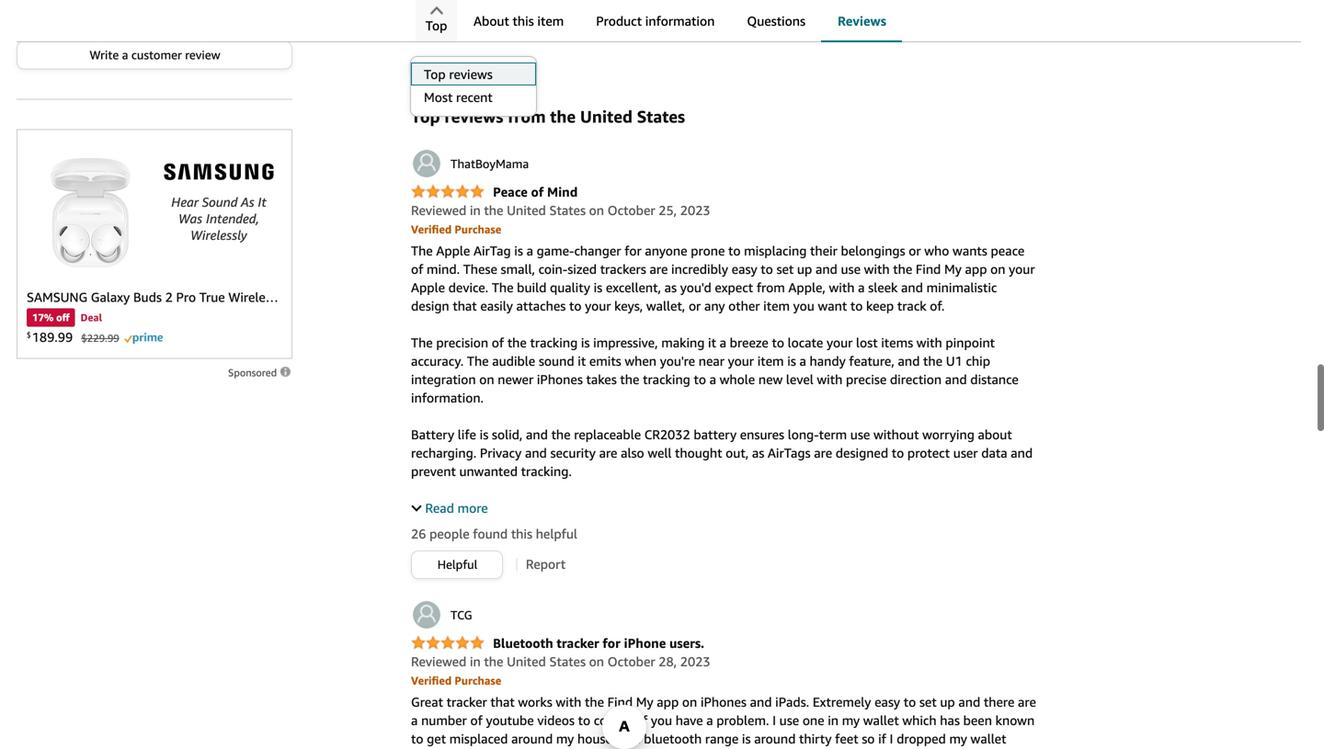 Task type: vqa. For each thing, say whether or not it's contained in the screenshot.
yourself on the right bottom of page
yes



Task type: describe. For each thing, give the bounding box(es) containing it.
top for top reviews most recent
[[424, 67, 446, 82]]

my inside the apple airtag is a game-changer for anyone prone to misplacing their belongings or who wants peace of mind. these small, coin-sized trackers are incredibly easy to set up and use with the find my app on your apple device. the build quality is excellent, as you'd expect from apple, with a sleek and minimalistic design that easily attaches to your keys, wallet, or any other item you want to keep track of.
[[944, 262, 962, 277]]

3 list item from the left
[[743, 0, 890, 18]]

you'd
[[680, 280, 711, 295]]

it's
[[603, 519, 619, 534]]

0 vertical spatial or
[[909, 243, 921, 258]]

iphones inside the precision of the tracking is impressive, making it a breeze to locate your lost items with pinpoint accuracy. the audible sound it emits when you're near your item is a handy feature, and the u1 chip integration on newer iphones takes the tracking to a whole new level with precise direction and distance information.
[[537, 372, 583, 387]]

misplaced inside reviewed in the united states on october 28, 2023 verified purchase great tracker that works with the find my app on iphones and ipads. extremely easy to set up and there are a number of youtube videos to consult if you have a problem. i use one in my wallet which has been known to get misplaced around my house. the bluetooth range is around thirty feet so if i dropped my wall
[[449, 731, 508, 747]]

verified for 25,
[[411, 223, 452, 236]]

sound
[[539, 353, 574, 369]]

top reviews link
[[411, 62, 536, 85]]

states for 28,
[[549, 654, 586, 669]]

found
[[473, 526, 508, 542]]

track
[[897, 298, 927, 313]]

find inside in summary, if you're deeply invested in the apple ecosystem and often find yourself searching for misplaced items, the apple airtag is a worthwhile investment that provides peace of mind and efficient tracking capabilities.
[[830, 574, 853, 589]]

| image
[[516, 558, 517, 571]]

who
[[924, 243, 949, 258]]

about this item
[[474, 13, 564, 29]]

on down bluetooth tracker for iphone users.
[[589, 654, 604, 669]]

cr2032
[[644, 427, 690, 442]]

and up problem.
[[750, 695, 772, 710]]

customer
[[131, 48, 182, 62]]

worth
[[623, 519, 658, 534]]

takes
[[586, 372, 617, 387]]

anyone
[[645, 243, 687, 258]]

app inside the apple airtag is a game-changer for anyone prone to misplacing their belongings or who wants peace of mind. these small, coin-sized trackers are incredibly easy to set up and use with the find my app on your apple device. the build quality is excellent, as you'd expect from apple, with a sleek and minimalistic design that easily attaches to your keys, wallet, or any other item you want to keep track of.
[[965, 262, 987, 277]]

for left 'iphone'
[[603, 636, 621, 651]]

peace inside the apple airtag is a game-changer for anyone prone to misplacing their belongings or who wants peace of mind. these small, coin-sized trackers are incredibly easy to set up and use with the find my app on your apple device. the build quality is excellent, as you'd expect from apple, with a sleek and minimalistic design that easily attaches to your keys, wallet, or any other item you want to keep track of.
[[991, 243, 1025, 258]]

report
[[526, 557, 566, 572]]

prone
[[691, 243, 725, 258]]

verified purchase link for reviewed in the united states on october 25, 2023
[[411, 221, 501, 236]]

so inside reviewed in the united states on october 28, 2023 verified purchase great tracker that works with the find my app on iphones and ipads. extremely easy to set up and there are a number of youtube videos to consult if you have a problem. i use one in my wallet which has been known to get misplaced around my house. the bluetooth range is around thirty feet so if i dropped my wall
[[862, 731, 875, 747]]

battery
[[411, 427, 454, 442]]

helpful
[[437, 558, 478, 572]]

united for 25,
[[507, 203, 546, 218]]

bluetooth tracker for iphone users.
[[493, 636, 704, 651]]

quality
[[550, 280, 590, 295]]

find inside 'however, one drawback is the lack of a hole for a keyring or lanyard attachment, which means you'll need a separate accessory for this. also, it's worth noting that airtags are most effective within the apple ecosystem, so android users may not find them as versatile.'
[[630, 537, 653, 553]]

1 vertical spatial tracking
[[643, 372, 690, 387]]

lost
[[856, 335, 878, 350]]

reviewed in the united states on october 28, 2023 verified purchase great tracker that works with the find my app on iphones and ipads. extremely easy to set up and there are a number of youtube videos to consult if you have a problem. i use one in my wallet which has been known to get misplaced around my house. the bluetooth range is around thirty feet so if i dropped my wall
[[411, 654, 1036, 749]]

is down sized
[[594, 280, 603, 295]]

most recent link
[[411, 85, 536, 108]]

to left get
[[411, 731, 423, 747]]

october for 25,
[[608, 203, 655, 218]]

with inside reviewed in the united states on october 28, 2023 verified purchase great tracker that works with the find my app on iphones and ipads. extremely easy to set up and there are a number of youtube videos to consult if you have a problem. i use one in my wallet which has been known to get misplaced around my house. the bluetooth range is around thirty feet so if i dropped my wall
[[556, 695, 582, 710]]

sponsored
[[228, 367, 280, 379]]

that inside 'however, one drawback is the lack of a hole for a keyring or lanyard attachment, which means you'll need a separate accessory for this. also, it's worth noting that airtags are most effective within the apple ecosystem, so android users may not find them as versatile.'
[[703, 519, 727, 534]]

as inside battery life is solid, and the replaceable cr2032 battery ensures long-term use without worrying about recharging. privacy and security are also well thought out, as airtags are designed to protect user data and prevent unwanted tracking.
[[752, 445, 764, 461]]

are inside 'however, one drawback is the lack of a hole for a keyring or lanyard attachment, which means you'll need a separate accessory for this. also, it's worth noting that airtags are most effective within the apple ecosystem, so android users may not find them as versatile.'
[[777, 519, 795, 534]]

and right the data
[[1011, 445, 1033, 461]]

and down their
[[816, 262, 838, 277]]

and up been
[[959, 695, 980, 710]]

to left keep
[[851, 298, 863, 313]]

and up the track
[[901, 280, 923, 295]]

lack
[[588, 501, 611, 516]]

newer
[[498, 372, 534, 387]]

however, one drawback is the lack of a hole for a keyring or lanyard attachment, which means you'll need a separate accessory for this. also, it's worth noting that airtags are most effective within the apple ecosystem, so android users may not find them as versatile.
[[411, 501, 1036, 553]]

the up consult
[[585, 695, 604, 710]]

airtag inside the apple airtag is a game-changer for anyone prone to misplacing their belongings or who wants peace of mind. these small, coin-sized trackers are incredibly easy to set up and use with the find my app on your apple device. the build quality is excellent, as you'd expect from apple, with a sleek and minimalistic design that easily attaches to your keys, wallet, or any other item you want to keep track of.
[[474, 243, 511, 258]]

reviews up most
[[438, 60, 472, 72]]

wallet,
[[646, 298, 685, 313]]

incredibly
[[671, 262, 728, 277]]

the inside reviewed in the united states on october 25, 2023 verified purchase
[[484, 203, 503, 218]]

also
[[621, 445, 644, 461]]

wallet
[[863, 713, 899, 728]]

battery
[[694, 427, 737, 442]]

of inside the apple airtag is a game-changer for anyone prone to misplacing their belongings or who wants peace of mind. these small, coin-sized trackers are incredibly easy to set up and use with the find my app on your apple device. the build quality is excellent, as you'd expect from apple, with a sleek and minimalistic design that easily attaches to your keys, wallet, or any other item you want to keep track of.
[[411, 262, 423, 277]]

well
[[648, 445, 672, 461]]

for up noting
[[669, 501, 686, 516]]

2 vertical spatial if
[[878, 731, 886, 747]]

easy inside reviewed in the united states on october 28, 2023 verified purchase great tracker that works with the find my app on iphones and ipads. extremely easy to set up and there are a number of youtube videos to consult if you have a problem. i use one in my wallet which has been known to get misplaced around my house. the bluetooth range is around thirty feet so if i dropped my wall
[[875, 695, 900, 710]]

worthwhile
[[635, 593, 701, 608]]

are down term
[[814, 445, 832, 461]]

and left often
[[769, 574, 791, 589]]

a left 'sleek' at the right of the page
[[858, 280, 865, 295]]

the up mind.
[[411, 243, 433, 258]]

the inside reviewed in the united states on october 28, 2023 verified purchase great tracker that works with the find my app on iphones and ipads. extremely easy to set up and there are a number of youtube videos to consult if you have a problem. i use one in my wallet which has been known to get misplaced around my house. the bluetooth range is around thirty feet so if i dropped my wall
[[619, 731, 641, 747]]

use inside reviewed in the united states on october 28, 2023 verified purchase great tracker that works with the find my app on iphones and ipads. extremely easy to set up and there are a number of youtube videos to consult if you have a problem. i use one in my wallet which has been known to get misplaced around my house. the bluetooth range is around thirty feet so if i dropped my wall
[[779, 713, 799, 728]]

helpful
[[536, 526, 577, 542]]

to down near
[[694, 372, 706, 387]]

user
[[953, 445, 978, 461]]

top reviews
[[418, 60, 472, 72]]

use inside battery life is solid, and the replaceable cr2032 battery ensures long-term use without worrying about recharging. privacy and security are also well thought out, as airtags are designed to protect user data and prevent unwanted tracking.
[[850, 427, 870, 442]]

in summary, if you're deeply invested in the apple ecosystem and often find yourself searching for misplaced items, the apple airtag is a worthwhile investment that provides peace of mind and efficient tracking capabilities.
[[411, 574, 1012, 626]]

on inside the apple airtag is a game-changer for anyone prone to misplacing their belongings or who wants peace of mind. these small, coin-sized trackers are incredibly easy to set up and use with the find my app on your apple device. the build quality is excellent, as you'd expect from apple, with a sleek and minimalistic design that easily attaches to your keys, wallet, or any other item you want to keep track of.
[[991, 262, 1006, 277]]

apple inside 'however, one drawback is the lack of a hole for a keyring or lanyard attachment, which means you'll need a separate accessory for this. also, it's worth noting that airtags are most effective within the apple ecosystem, so android users may not find them as versatile.'
[[947, 519, 981, 534]]

lanyard
[[761, 501, 805, 516]]

game-
[[537, 243, 574, 258]]

verified purchase link for reviewed in the united states on october 28, 2023
[[411, 673, 501, 688]]

ecosystem,
[[411, 537, 475, 553]]

known
[[996, 713, 1035, 728]]

has
[[940, 713, 960, 728]]

may
[[578, 537, 603, 553]]

to up dropped
[[904, 695, 916, 710]]

is inside 'however, one drawback is the lack of a hole for a keyring or lanyard attachment, which means you'll need a separate accessory for this. also, it's worth noting that airtags are most effective within the apple ecosystem, so android users may not find them as versatile.'
[[553, 501, 562, 516]]

apple up "worthwhile"
[[668, 574, 702, 589]]

Helpful submit
[[412, 552, 502, 578]]

reviews
[[838, 13, 886, 29]]

however,
[[411, 501, 465, 516]]

a right have
[[706, 713, 713, 728]]

apple down deeply
[[534, 593, 568, 608]]

tcg
[[451, 608, 472, 622]]

a right write
[[122, 48, 128, 62]]

excellent,
[[606, 280, 661, 295]]

direction
[[890, 372, 942, 387]]

minimalistic
[[927, 280, 997, 295]]

the inside battery life is solid, and the replaceable cr2032 battery ensures long-term use without worrying about recharging. privacy and security are also well thought out, as airtags are designed to protect user data and prevent unwanted tracking.
[[551, 427, 571, 442]]

videos
[[537, 713, 575, 728]]

attaches
[[516, 298, 566, 313]]

sleek
[[868, 280, 898, 295]]

in inside in summary, if you're deeply invested in the apple ecosystem and often find yourself searching for misplaced items, the apple airtag is a worthwhile investment that provides peace of mind and efficient tracking capabilities.
[[631, 574, 642, 589]]

to right prone
[[728, 243, 741, 258]]

the up "also,"
[[565, 501, 584, 516]]

and up direction at the right of the page
[[898, 353, 920, 369]]

1 horizontal spatial tracking
[[530, 335, 578, 350]]

a down near
[[710, 372, 716, 387]]

1 vertical spatial i
[[890, 731, 893, 747]]

the right items, on the bottom left of the page
[[512, 593, 531, 608]]

1 horizontal spatial it
[[708, 335, 716, 350]]

one inside 'however, one drawback is the lack of a hole for a keyring or lanyard attachment, which means you'll need a separate accessory for this. also, it's worth noting that airtags are most effective within the apple ecosystem, so android users may not find them as versatile.'
[[468, 501, 490, 516]]

chip
[[966, 353, 990, 369]]

users.
[[669, 636, 704, 651]]

often
[[795, 574, 826, 589]]

tracking inside in summary, if you're deeply invested in the apple ecosystem and often find yourself searching for misplaced items, the apple airtag is a worthwhile investment that provides peace of mind and efficient tracking capabilities.
[[411, 611, 459, 626]]

the down when
[[620, 372, 640, 387]]

with down belongings
[[864, 262, 890, 277]]

in down capabilities.
[[470, 654, 481, 669]]

a right need
[[1029, 501, 1036, 516]]

states for 25,
[[549, 203, 586, 218]]

as inside 'however, one drawback is the lack of a hole for a keyring or lanyard attachment, which means you'll need a separate accessory for this. also, it's worth noting that airtags are most effective within the apple ecosystem, so android users may not find them as versatile.'
[[690, 537, 703, 553]]

of.
[[930, 298, 945, 313]]

belongings
[[841, 243, 905, 258]]

u1
[[946, 353, 963, 369]]

precise
[[846, 372, 887, 387]]

to up house. in the left of the page
[[578, 713, 590, 728]]

apple up mind.
[[436, 243, 470, 258]]

2 list item from the left
[[596, 0, 743, 18]]

apple up "design"
[[411, 280, 445, 295]]

are down 'replaceable'
[[599, 445, 617, 461]]

the up easily
[[492, 280, 514, 295]]

0 vertical spatial item
[[537, 13, 564, 29]]

for down the drawback
[[523, 519, 540, 534]]

0 vertical spatial this
[[513, 13, 534, 29]]

is up level
[[787, 353, 796, 369]]

feet
[[835, 731, 859, 747]]

find inside the apple airtag is a game-changer for anyone prone to misplacing their belongings or who wants peace of mind. these small, coin-sized trackers are incredibly easy to set up and use with the find my app on your apple device. the build quality is excellent, as you'd expect from apple, with a sleek and minimalistic design that easily attaches to your keys, wallet, or any other item you want to keep track of.
[[916, 262, 941, 277]]

the up the mind
[[550, 107, 576, 126]]

app inside reviewed in the united states on october 28, 2023 verified purchase great tracker that works with the find my app on iphones and ipads. extremely easy to set up and there are a number of youtube videos to consult if you have a problem. i use one in my wallet which has been known to get misplaced around my house. the bluetooth range is around thirty feet so if i dropped my wall
[[657, 695, 679, 710]]

recent
[[456, 90, 493, 105]]

searching
[[907, 574, 962, 589]]

a up near
[[720, 335, 726, 350]]

prevent
[[411, 464, 456, 479]]

and down u1
[[945, 372, 967, 387]]

if inside in summary, if you're deeply invested in the apple ecosystem and often find yourself searching for misplaced items, the apple airtag is a worthwhile investment that provides peace of mind and efficient tracking capabilities.
[[486, 574, 494, 589]]

peace inside in summary, if you're deeply invested in the apple ecosystem and often find yourself searching for misplaced items, the apple airtag is a worthwhile investment that provides peace of mind and efficient tracking capabilities.
[[853, 593, 887, 608]]

in inside reviewed in the united states on october 25, 2023 verified purchase
[[470, 203, 481, 218]]

thirty
[[799, 731, 832, 747]]

pinpoint
[[946, 335, 995, 350]]

reviewed in the united states on october 25, 2023 verified purchase
[[411, 203, 710, 236]]

1 vertical spatial it
[[578, 353, 586, 369]]

summary,
[[426, 574, 483, 589]]

unwanted
[[459, 464, 518, 479]]

a up small,
[[527, 243, 533, 258]]

data
[[981, 445, 1007, 461]]

with down the handy
[[817, 372, 843, 387]]

which inside 'however, one drawback is the lack of a hole for a keyring or lanyard attachment, which means you'll need a separate accessory for this. also, it's worth noting that airtags are most effective within the apple ecosystem, so android users may not find them as versatile.'
[[883, 501, 917, 516]]

top for top reviews from the united states
[[411, 107, 440, 126]]

information.
[[411, 390, 484, 405]]

on up have
[[682, 695, 697, 710]]

term
[[819, 427, 847, 442]]

on inside reviewed in the united states on october 25, 2023 verified purchase
[[589, 203, 604, 218]]

1 list item from the left
[[449, 0, 596, 18]]

when
[[625, 353, 657, 369]]

means
[[920, 501, 959, 516]]

my inside reviewed in the united states on october 28, 2023 verified purchase great tracker that works with the find my app on iphones and ipads. extremely easy to set up and there are a number of youtube videos to consult if you have a problem. i use one in my wallet which has been known to get misplaced around my house. the bluetooth range is around thirty feet so if i dropped my wall
[[636, 695, 653, 710]]

for inside the apple airtag is a game-changer for anyone prone to misplacing their belongings or who wants peace of mind. these small, coin-sized trackers are incredibly easy to set up and use with the find my app on your apple device. the build quality is excellent, as you'd expect from apple, with a sleek and minimalistic design that easily attaches to your keys, wallet, or any other item you want to keep track of.
[[625, 243, 642, 258]]

1 horizontal spatial my
[[842, 713, 860, 728]]

you're inside the precision of the tracking is impressive, making it a breeze to locate your lost items with pinpoint accuracy. the audible sound it emits when you're near your item is a handy feature, and the u1 chip integration on newer iphones takes the tracking to a whole new level with precise direction and distance information.
[[660, 353, 695, 369]]

with right items
[[917, 335, 942, 350]]

is up small,
[[514, 243, 523, 258]]

verified for 28,
[[411, 674, 452, 687]]

up inside reviewed in the united states on october 28, 2023 verified purchase great tracker that works with the find my app on iphones and ipads. extremely easy to set up and there are a number of youtube videos to consult if you have a problem. i use one in my wallet which has been known to get misplaced around my house. the bluetooth range is around thirty feet so if i dropped my wall
[[940, 695, 955, 710]]

protect
[[908, 445, 950, 461]]

more
[[458, 501, 488, 516]]

united for 28,
[[507, 654, 546, 669]]

the down precision
[[467, 353, 489, 369]]

write
[[90, 48, 119, 62]]

of inside 'however, one drawback is the lack of a hole for a keyring or lanyard attachment, which means you'll need a separate accessory for this. also, it's worth noting that airtags are most effective within the apple ecosystem, so android users may not find them as versatile.'
[[614, 501, 626, 516]]

write a customer review link
[[17, 42, 292, 68]]

is up 'emits'
[[581, 335, 590, 350]]

feature,
[[849, 353, 895, 369]]

one inside reviewed in the united states on october 28, 2023 verified purchase great tracker that works with the find my app on iphones and ipads. extremely easy to set up and there are a number of youtube videos to consult if you have a problem. i use one in my wallet which has been known to get misplaced around my house. the bluetooth range is around thirty feet so if i dropped my wall
[[803, 713, 824, 728]]

the down means
[[925, 519, 944, 534]]

reviews for most
[[449, 67, 493, 82]]

bluetooth tracker for iphone users. link
[[411, 636, 704, 652]]



Task type: locate. For each thing, give the bounding box(es) containing it.
2 2023 from the top
[[680, 654, 710, 669]]

you're
[[660, 353, 695, 369], [498, 574, 533, 589]]

1 horizontal spatial iphones
[[701, 695, 747, 710]]

0 vertical spatial airtags
[[768, 445, 811, 461]]

reviewed inside reviewed in the united states on october 25, 2023 verified purchase
[[411, 203, 466, 218]]

0 horizontal spatial i
[[773, 713, 776, 728]]

use
[[841, 262, 861, 277], [850, 427, 870, 442], [779, 713, 799, 728]]

1 vertical spatial united
[[507, 203, 546, 218]]

it up near
[[708, 335, 716, 350]]

1 vertical spatial october
[[608, 654, 655, 669]]

2023 down users.
[[680, 654, 710, 669]]

misplaced down youtube
[[449, 731, 508, 747]]

25,
[[659, 203, 677, 218]]

iphones down sound
[[537, 372, 583, 387]]

verified inside reviewed in the united states on october 25, 2023 verified purchase
[[411, 223, 452, 236]]

that inside the apple airtag is a game-changer for anyone prone to misplacing their belongings or who wants peace of mind. these small, coin-sized trackers are incredibly easy to set up and use with the find my app on your apple device. the build quality is excellent, as you'd expect from apple, with a sleek and minimalistic design that easily attaches to your keys, wallet, or any other item you want to keep track of.
[[453, 298, 477, 313]]

1 horizontal spatial around
[[754, 731, 796, 747]]

verified purchase link up great
[[411, 673, 501, 688]]

1 horizontal spatial find
[[830, 574, 853, 589]]

top for top
[[425, 18, 447, 33]]

tracker
[[557, 636, 599, 651], [447, 695, 487, 710]]

for inside in summary, if you're deeply invested in the apple ecosystem and often find yourself searching for misplaced items, the apple airtag is a worthwhile investment that provides peace of mind and efficient tracking capabilities.
[[966, 574, 983, 589]]

1 vertical spatial set
[[919, 695, 937, 710]]

of inside "link"
[[531, 184, 544, 199]]

item
[[537, 13, 564, 29], [763, 298, 790, 313], [757, 353, 784, 369]]

1 vertical spatial one
[[803, 713, 824, 728]]

the up security
[[551, 427, 571, 442]]

1 vertical spatial from
[[757, 280, 785, 295]]

around down problem.
[[754, 731, 796, 747]]

read
[[425, 501, 454, 516]]

a up noting
[[689, 501, 696, 516]]

0 horizontal spatial tracker
[[447, 695, 487, 710]]

1 vertical spatial or
[[689, 298, 701, 313]]

up inside the apple airtag is a game-changer for anyone prone to misplacing their belongings or who wants peace of mind. these small, coin-sized trackers are incredibly easy to set up and use with the find my app on your apple device. the build quality is excellent, as you'd expect from apple, with a sleek and minimalistic design that easily attaches to your keys, wallet, or any other item you want to keep track of.
[[797, 262, 812, 277]]

whole
[[720, 372, 755, 387]]

1 2023 from the top
[[680, 203, 710, 218]]

united inside reviewed in the united states on october 28, 2023 verified purchase great tracker that works with the find my app on iphones and ipads. extremely easy to set up and there are a number of youtube videos to consult if you have a problem. i use one in my wallet which has been known to get misplaced around my house. the bluetooth range is around thirty feet so if i dropped my wall
[[507, 654, 546, 669]]

in
[[470, 203, 481, 218], [631, 574, 642, 589], [470, 654, 481, 669], [828, 713, 839, 728]]

2 vertical spatial as
[[690, 537, 703, 553]]

of up it's
[[614, 501, 626, 516]]

my up feet
[[842, 713, 860, 728]]

0 horizontal spatial you
[[651, 713, 672, 728]]

impressive,
[[593, 335, 658, 350]]

that up youtube
[[490, 695, 515, 710]]

thought
[[675, 445, 722, 461]]

so inside 'however, one drawback is the lack of a hole for a keyring or lanyard attachment, which means you'll need a separate accessory for this. also, it's worth noting that airtags are most effective within the apple ecosystem, so android users may not find them as versatile.'
[[479, 537, 492, 553]]

1 vertical spatial verified
[[411, 674, 452, 687]]

tracking
[[530, 335, 578, 350], [643, 372, 690, 387], [411, 611, 459, 626]]

purchase up youtube
[[455, 674, 501, 687]]

1 purchase from the top
[[455, 223, 501, 236]]

1 vertical spatial misplaced
[[449, 731, 508, 747]]

mind
[[547, 184, 578, 199]]

0 vertical spatial app
[[965, 262, 987, 277]]

my up consult
[[636, 695, 653, 710]]

them
[[656, 537, 687, 553]]

top inside top reviews most recent
[[424, 67, 446, 82]]

information
[[645, 13, 715, 29]]

deeply
[[536, 574, 575, 589]]

in down peace of mind "link"
[[470, 203, 481, 218]]

find up provides
[[830, 574, 853, 589]]

0 vertical spatial peace
[[991, 243, 1025, 258]]

reviewed inside reviewed in the united states on october 28, 2023 verified purchase great tracker that works with the find my app on iphones and ipads. extremely easy to set up and there are a number of youtube videos to consult if you have a problem. i use one in my wallet which has been known to get misplaced around my house. the bluetooth range is around thirty feet so if i dropped my wall
[[411, 654, 466, 669]]

2 vertical spatial or
[[746, 501, 758, 516]]

1 vertical spatial 2023
[[680, 654, 710, 669]]

set inside reviewed in the united states on october 28, 2023 verified purchase great tracker that works with the find my app on iphones and ipads. extremely easy to set up and there are a number of youtube videos to consult if you have a problem. i use one in my wallet which has been known to get misplaced around my house. the bluetooth range is around thirty feet so if i dropped my wall
[[919, 695, 937, 710]]

easy up expect
[[732, 262, 757, 277]]

which up dropped
[[902, 713, 937, 728]]

1 reviewed from the top
[[411, 203, 466, 218]]

2 vertical spatial item
[[757, 353, 784, 369]]

ensures
[[740, 427, 784, 442]]

replaceable
[[574, 427, 641, 442]]

2 vertical spatial united
[[507, 654, 546, 669]]

item inside the apple airtag is a game-changer for anyone prone to misplacing their belongings or who wants peace of mind. these small, coin-sized trackers are incredibly easy to set up and use with the find my app on your apple device. the build quality is excellent, as you'd expect from apple, with a sleek and minimalistic design that easily attaches to your keys, wallet, or any other item you want to keep track of.
[[763, 298, 790, 313]]

1 horizontal spatial or
[[746, 501, 758, 516]]

on left newer
[[479, 372, 494, 387]]

my
[[842, 713, 860, 728], [556, 731, 574, 747], [949, 731, 967, 747]]

0 horizontal spatial or
[[689, 298, 701, 313]]

set down the misplacing
[[777, 262, 794, 277]]

to left locate on the right top of the page
[[772, 335, 784, 350]]

are inside the apple airtag is a game-changer for anyone prone to misplacing their belongings or who wants peace of mind. these small, coin-sized trackers are incredibly easy to set up and use with the find my app on your apple device. the build quality is excellent, as you'd expect from apple, with a sleek and minimalistic design that easily attaches to your keys, wallet, or any other item you want to keep track of.
[[650, 262, 668, 277]]

in down extremely
[[828, 713, 839, 728]]

these
[[463, 262, 497, 277]]

peace down yourself
[[853, 593, 887, 608]]

2023 right 25,
[[680, 203, 710, 218]]

1 vertical spatial as
[[752, 445, 764, 461]]

2 verified from the top
[[411, 674, 452, 687]]

keep
[[866, 298, 894, 313]]

0 vertical spatial if
[[486, 574, 494, 589]]

from down dropdown icon
[[508, 107, 546, 126]]

which
[[883, 501, 917, 516], [902, 713, 937, 728]]

2023 inside reviewed in the united states on october 28, 2023 verified purchase great tracker that works with the find my app on iphones and ipads. extremely easy to set up and there are a number of youtube videos to consult if you have a problem. i use one in my wallet which has been known to get misplaced around my house. the bluetooth range is around thirty feet so if i dropped my wall
[[680, 654, 710, 669]]

2 horizontal spatial or
[[909, 243, 921, 258]]

not
[[606, 537, 626, 553]]

tcg link
[[411, 599, 472, 631]]

1 vertical spatial you
[[651, 713, 672, 728]]

with up want
[[829, 280, 855, 295]]

android
[[495, 537, 541, 553]]

1 vertical spatial use
[[850, 427, 870, 442]]

of inside in summary, if you're deeply invested in the apple ecosystem and often find yourself searching for misplaced items, the apple airtag is a worthwhile investment that provides peace of mind and efficient tracking capabilities.
[[890, 593, 903, 608]]

airtag up these
[[474, 243, 511, 258]]

mind.
[[427, 262, 460, 277]]

i
[[773, 713, 776, 728], [890, 731, 893, 747]]

0 horizontal spatial find
[[608, 695, 633, 710]]

review
[[185, 48, 220, 62]]

for
[[625, 243, 642, 258], [669, 501, 686, 516], [523, 519, 540, 534], [966, 574, 983, 589], [603, 636, 621, 651]]

october inside reviewed in the united states on october 25, 2023 verified purchase
[[608, 203, 655, 218]]

effective
[[831, 519, 881, 534]]

separate
[[411, 519, 461, 534]]

my down videos
[[556, 731, 574, 747]]

this down the drawback
[[511, 526, 532, 542]]

that down keyring
[[703, 519, 727, 534]]

and up tracking.
[[525, 445, 547, 461]]

locate
[[788, 335, 823, 350]]

design
[[411, 298, 449, 313]]

if right consult
[[640, 713, 648, 728]]

1 horizontal spatial airtag
[[572, 593, 609, 608]]

1 vertical spatial find
[[830, 574, 853, 589]]

as down ensures
[[752, 445, 764, 461]]

1 verified purchase link from the top
[[411, 221, 501, 236]]

october for 28,
[[608, 654, 655, 669]]

bluetooth
[[644, 731, 702, 747]]

leave feedback on sponsored ad element
[[228, 367, 292, 379]]

0 horizontal spatial find
[[630, 537, 653, 553]]

are down "lanyard"
[[777, 519, 795, 534]]

consult
[[594, 713, 636, 728]]

is inside battery life is solid, and the replaceable cr2032 battery ensures long-term use without worrying about recharging. privacy and security are also well thought out, as airtags are designed to protect user data and prevent unwanted tracking.
[[480, 427, 489, 442]]

airtags inside battery life is solid, and the replaceable cr2032 battery ensures long-term use without worrying about recharging. privacy and security are also well thought out, as airtags are designed to protect user data and prevent unwanted tracking.
[[768, 445, 811, 461]]

attachment,
[[808, 501, 879, 516]]

the inside the apple airtag is a game-changer for anyone prone to misplacing their belongings or who wants peace of mind. these small, coin-sized trackers are incredibly easy to set up and use with the find my app on your apple device. the build quality is excellent, as you'd expect from apple, with a sleek and minimalistic design that easily attaches to your keys, wallet, or any other item you want to keep track of.
[[893, 262, 912, 277]]

my
[[944, 262, 962, 277], [636, 695, 653, 710]]

a left hole
[[630, 501, 637, 516]]

1 vertical spatial purchase
[[455, 674, 501, 687]]

2 vertical spatial states
[[549, 654, 586, 669]]

tracker inside reviewed in the united states on october 28, 2023 verified purchase great tracker that works with the find my app on iphones and ipads. extremely easy to set up and there are a number of youtube videos to consult if you have a problem. i use one in my wallet which has been known to get misplaced around my house. the bluetooth range is around thirty feet so if i dropped my wall
[[447, 695, 487, 710]]

read more button
[[411, 501, 488, 516]]

0 vertical spatial states
[[637, 107, 685, 126]]

0 horizontal spatial set
[[777, 262, 794, 277]]

or inside 'however, one drawback is the lack of a hole for a keyring or lanyard attachment, which means you'll need a separate accessory for this. also, it's worth noting that airtags are most effective within the apple ecosystem, so android users may not find them as versatile.'
[[746, 501, 758, 516]]

are inside reviewed in the united states on october 28, 2023 verified purchase great tracker that works with the find my app on iphones and ipads. extremely easy to set up and there are a number of youtube videos to consult if you have a problem. i use one in my wallet which has been known to get misplaced around my house. the bluetooth range is around thirty feet so if i dropped my wall
[[1018, 695, 1036, 710]]

a down great
[[411, 713, 418, 728]]

is inside reviewed in the united states on october 28, 2023 verified purchase great tracker that works with the find my app on iphones and ipads. extremely easy to set up and there are a number of youtube videos to consult if you have a problem. i use one in my wallet which has been known to get misplaced around my house. the bluetooth range is around thirty feet so if i dropped my wall
[[742, 731, 751, 747]]

one up thirty
[[803, 713, 824, 728]]

0 vertical spatial i
[[773, 713, 776, 728]]

united
[[580, 107, 633, 126], [507, 203, 546, 218], [507, 654, 546, 669]]

extender expand image
[[411, 501, 422, 512]]

1 horizontal spatial peace
[[991, 243, 1025, 258]]

is inside in summary, if you're deeply invested in the apple ecosystem and often find yourself searching for misplaced items, the apple airtag is a worthwhile investment that provides peace of mind and efficient tracking capabilities.
[[612, 593, 621, 608]]

my up minimalistic
[[944, 262, 962, 277]]

2023 for 28,
[[680, 654, 710, 669]]

you'll
[[962, 501, 993, 516]]

to down quality
[[569, 298, 582, 313]]

you inside the apple airtag is a game-changer for anyone prone to misplacing their belongings or who wants peace of mind. these small, coin-sized trackers are incredibly easy to set up and use with the find my app on your apple device. the build quality is excellent, as you'd expect from apple, with a sleek and minimalistic design that easily attaches to your keys, wallet, or any other item you want to keep track of.
[[793, 298, 815, 313]]

0 horizontal spatial app
[[657, 695, 679, 710]]

designed
[[836, 445, 888, 461]]

reviews for from
[[444, 107, 503, 126]]

2 reviewed from the top
[[411, 654, 466, 669]]

0 vertical spatial purchase
[[455, 223, 501, 236]]

in right invested
[[631, 574, 642, 589]]

their
[[810, 243, 838, 258]]

if
[[486, 574, 494, 589], [640, 713, 648, 728], [878, 731, 886, 747]]

or down you'd
[[689, 298, 701, 313]]

list item
[[449, 0, 596, 18], [596, 0, 743, 18], [743, 0, 890, 18]]

product
[[596, 13, 642, 29]]

top for top reviews
[[418, 60, 436, 72]]

0 horizontal spatial you're
[[498, 574, 533, 589]]

1 vertical spatial you're
[[498, 574, 533, 589]]

iphones inside reviewed in the united states on october 28, 2023 verified purchase great tracker that works with the find my app on iphones and ipads. extremely easy to set up and there are a number of youtube videos to consult if you have a problem. i use one in my wallet which has been known to get misplaced around my house. the bluetooth range is around thirty feet so if i dropped my wall
[[701, 695, 747, 710]]

0 vertical spatial october
[[608, 203, 655, 218]]

united inside reviewed in the united states on october 25, 2023 verified purchase
[[507, 203, 546, 218]]

0 vertical spatial easy
[[732, 262, 757, 277]]

easy up 'wallet'
[[875, 695, 900, 710]]

purchase inside reviewed in the united states on october 25, 2023 verified purchase
[[455, 223, 501, 236]]

top reviews option
[[410, 62, 536, 85]]

find
[[630, 537, 653, 553], [830, 574, 853, 589]]

near
[[699, 353, 725, 369]]

read more
[[425, 501, 488, 516]]

0 vertical spatial find
[[630, 537, 653, 553]]

1 verified from the top
[[411, 223, 452, 236]]

1 horizontal spatial if
[[640, 713, 648, 728]]

sized
[[568, 262, 597, 277]]

0 vertical spatial which
[[883, 501, 917, 516]]

0 horizontal spatial up
[[797, 262, 812, 277]]

as up wallet,
[[665, 280, 677, 295]]

on up minimalistic
[[991, 262, 1006, 277]]

level
[[786, 372, 814, 387]]

or right keyring
[[746, 501, 758, 516]]

1 vertical spatial tracker
[[447, 695, 487, 710]]

noting
[[661, 519, 699, 534]]

that inside reviewed in the united states on october 28, 2023 verified purchase great tracker that works with the find my app on iphones and ipads. extremely easy to set up and there are a number of youtube videos to consult if you have a problem. i use one in my wallet which has been known to get misplaced around my house. the bluetooth range is around thirty feet so if i dropped my wall
[[490, 695, 515, 710]]

drawback
[[493, 501, 549, 516]]

1 vertical spatial this
[[511, 526, 532, 542]]

worrying
[[922, 427, 975, 442]]

1 vertical spatial easy
[[875, 695, 900, 710]]

so
[[479, 537, 492, 553], [862, 731, 875, 747]]

2 purchase from the top
[[455, 674, 501, 687]]

2023 inside reviewed in the united states on october 25, 2023 verified purchase
[[680, 203, 710, 218]]

works
[[518, 695, 552, 710]]

1 horizontal spatial one
[[803, 713, 824, 728]]

0 horizontal spatial from
[[508, 107, 546, 126]]

2023 for 25,
[[680, 203, 710, 218]]

precision
[[436, 335, 488, 350]]

the
[[411, 243, 433, 258], [492, 280, 514, 295], [411, 335, 433, 350], [467, 353, 489, 369], [619, 731, 641, 747]]

the left u1
[[923, 353, 943, 369]]

0 vertical spatial tracker
[[557, 636, 599, 651]]

as inside the apple airtag is a game-changer for anyone prone to misplacing their belongings or who wants peace of mind. these small, coin-sized trackers are incredibly easy to set up and use with the find my app on your apple device. the build quality is excellent, as you'd expect from apple, with a sleek and minimalistic design that easily attaches to your keys, wallet, or any other item you want to keep track of.
[[665, 280, 677, 295]]

is down problem.
[[742, 731, 751, 747]]

1 vertical spatial find
[[608, 695, 633, 710]]

states inside reviewed in the united states on october 25, 2023 verified purchase
[[549, 203, 586, 218]]

distance
[[970, 372, 1019, 387]]

app up have
[[657, 695, 679, 710]]

purchase for 25,
[[455, 223, 501, 236]]

efficient
[[965, 593, 1012, 608]]

you're inside in summary, if you're deeply invested in the apple ecosystem and often find yourself searching for misplaced items, the apple airtag is a worthwhile investment that provides peace of mind and efficient tracking capabilities.
[[498, 574, 533, 589]]

0 vertical spatial reviewed
[[411, 203, 466, 218]]

to inside battery life is solid, and the replaceable cr2032 battery ensures long-term use without worrying about recharging. privacy and security are also well thought out, as airtags are designed to protect user data and prevent unwanted tracking.
[[892, 445, 904, 461]]

verified up mind.
[[411, 223, 452, 236]]

that down often
[[773, 593, 797, 608]]

about
[[474, 13, 509, 29]]

1 around from the left
[[511, 731, 553, 747]]

the up audible on the left of page
[[507, 335, 527, 350]]

on inside the precision of the tracking is impressive, making it a breeze to locate your lost items with pinpoint accuracy. the audible sound it emits when you're near your item is a handy feature, and the u1 chip integration on newer iphones takes the tracking to a whole new level with precise direction and distance information.
[[479, 372, 494, 387]]

battery life is solid, and the replaceable cr2032 battery ensures long-term use without worrying about recharging. privacy and security are also well thought out, as airtags are designed to protect user data and prevent unwanted tracking.
[[411, 427, 1033, 479]]

airtags inside 'however, one drawback is the lack of a hole for a keyring or lanyard attachment, which means you'll need a separate accessory for this. also, it's worth noting that airtags are most effective within the apple ecosystem, so android users may not find them as versatile.'
[[730, 519, 773, 534]]

0 horizontal spatial it
[[578, 353, 586, 369]]

other
[[728, 298, 760, 313]]

a inside in summary, if you're deeply invested in the apple ecosystem and often find yourself searching for misplaced items, the apple airtag is a worthwhile investment that provides peace of mind and efficient tracking capabilities.
[[625, 593, 631, 608]]

2 october from the top
[[608, 654, 655, 669]]

so right feet
[[862, 731, 875, 747]]

my down has
[[949, 731, 967, 747]]

2 around from the left
[[754, 731, 796, 747]]

1 horizontal spatial i
[[890, 731, 893, 747]]

item up 'new'
[[757, 353, 784, 369]]

0 horizontal spatial iphones
[[537, 372, 583, 387]]

1 horizontal spatial you're
[[660, 353, 695, 369]]

0 vertical spatial iphones
[[537, 372, 583, 387]]

1 vertical spatial states
[[549, 203, 586, 218]]

0 horizontal spatial around
[[511, 731, 553, 747]]

26
[[411, 526, 426, 542]]

a down locate on the right top of the page
[[800, 353, 806, 369]]

0 vertical spatial set
[[777, 262, 794, 277]]

0 vertical spatial use
[[841, 262, 861, 277]]

1 vertical spatial which
[[902, 713, 937, 728]]

versatile.
[[706, 537, 758, 553]]

and down the searching
[[939, 593, 961, 608]]

a down invested
[[625, 593, 631, 608]]

peace
[[493, 184, 528, 199]]

0 vertical spatial so
[[479, 537, 492, 553]]

most
[[424, 90, 453, 105]]

for up trackers
[[625, 243, 642, 258]]

1 vertical spatial if
[[640, 713, 648, 728]]

0 vertical spatial up
[[797, 262, 812, 277]]

the up "worthwhile"
[[645, 574, 664, 589]]

1 vertical spatial verified purchase link
[[411, 673, 501, 688]]

0 vertical spatial one
[[468, 501, 490, 516]]

most
[[798, 519, 828, 534]]

the down bluetooth
[[484, 654, 503, 669]]

set inside the apple airtag is a game-changer for anyone prone to misplacing their belongings or who wants peace of mind. these small, coin-sized trackers are incredibly easy to set up and use with the find my app on your apple device. the build quality is excellent, as you'd expect from apple, with a sleek and minimalistic design that easily attaches to your keys, wallet, or any other item you want to keep track of.
[[777, 262, 794, 277]]

airtag inside in summary, if you're deeply invested in the apple ecosystem and often find yourself searching for misplaced items, the apple airtag is a worthwhile investment that provides peace of mind and efficient tracking capabilities.
[[572, 593, 609, 608]]

from inside the apple airtag is a game-changer for anyone prone to misplacing their belongings or who wants peace of mind. these small, coin-sized trackers are incredibly easy to set up and use with the find my app on your apple device. the build quality is excellent, as you'd expect from apple, with a sleek and minimalistic design that easily attaches to your keys, wallet, or any other item you want to keep track of.
[[757, 280, 785, 295]]

need
[[997, 501, 1025, 516]]

of inside reviewed in the united states on october 28, 2023 verified purchase great tracker that works with the find my app on iphones and ipads. extremely easy to set up and there are a number of youtube videos to consult if you have a problem. i use one in my wallet which has been known to get misplaced around my house. the bluetooth range is around thirty feet so if i dropped my wall
[[470, 713, 483, 728]]

reviews down recent
[[444, 107, 503, 126]]

from up other
[[757, 280, 785, 295]]

0 vertical spatial united
[[580, 107, 633, 126]]

up
[[797, 262, 812, 277], [940, 695, 955, 710]]

ecosystem
[[705, 574, 766, 589]]

verified inside reviewed in the united states on october 28, 2023 verified purchase great tracker that works with the find my app on iphones and ipads. extremely easy to set up and there are a number of youtube videos to consult if you have a problem. i use one in my wallet which has been known to get misplaced around my house. the bluetooth range is around thirty feet so if i dropped my wall
[[411, 674, 452, 687]]

1 vertical spatial item
[[763, 298, 790, 313]]

1 vertical spatial so
[[862, 731, 875, 747]]

reviewed down thatboymama link
[[411, 203, 466, 218]]

which inside reviewed in the united states on october 28, 2023 verified purchase great tracker that works with the find my app on iphones and ipads. extremely easy to set up and there are a number of youtube videos to consult if you have a problem. i use one in my wallet which has been known to get misplaced around my house. the bluetooth range is around thirty feet so if i dropped my wall
[[902, 713, 937, 728]]

1 horizontal spatial as
[[690, 537, 703, 553]]

0 vertical spatial as
[[665, 280, 677, 295]]

you're down | image
[[498, 574, 533, 589]]

i down ipads.
[[773, 713, 776, 728]]

security
[[550, 445, 596, 461]]

1 october from the top
[[608, 203, 655, 218]]

provides
[[800, 593, 850, 608]]

the apple airtag is a game-changer for anyone prone to misplacing their belongings or who wants peace of mind. these small, coin-sized trackers are incredibly easy to set up and use with the find my app on your apple device. the build quality is excellent, as you'd expect from apple, with a sleek and minimalistic design that easily attaches to your keys, wallet, or any other item you want to keep track of.
[[411, 243, 1035, 313]]

october down 'iphone'
[[608, 654, 655, 669]]

airtags up versatile.
[[730, 519, 773, 534]]

easy inside the apple airtag is a game-changer for anyone prone to misplacing their belongings or who wants peace of mind. these small, coin-sized trackers are incredibly easy to set up and use with the find my app on your apple device. the build quality is excellent, as you'd expect from apple, with a sleek and minimalistic design that easily attaches to your keys, wallet, or any other item you want to keep track of.
[[732, 262, 757, 277]]

list box containing top reviews
[[410, 62, 536, 108]]

find inside reviewed in the united states on october 28, 2023 verified purchase great tracker that works with the find my app on iphones and ipads. extremely easy to set up and there are a number of youtube videos to consult if you have a problem. i use one in my wallet which has been known to get misplaced around my house. the bluetooth range is around thirty feet so if i dropped my wall
[[608, 695, 633, 710]]

october inside reviewed in the united states on october 28, 2023 verified purchase great tracker that works with the find my app on iphones and ipads. extremely easy to set up and there are a number of youtube videos to consult if you have a problem. i use one in my wallet which has been known to get misplaced around my house. the bluetooth range is around thirty feet so if i dropped my wall
[[608, 654, 655, 669]]

reviewed for 25,
[[411, 203, 466, 218]]

dropdown image
[[521, 62, 530, 70]]

wants
[[953, 243, 987, 258]]

as down noting
[[690, 537, 703, 553]]

0 horizontal spatial my
[[556, 731, 574, 747]]

reviewed for 28,
[[411, 654, 466, 669]]

and right solid,
[[526, 427, 548, 442]]

find down worth
[[630, 537, 653, 553]]

0 vertical spatial you
[[793, 298, 815, 313]]

of inside the precision of the tracking is impressive, making it a breeze to locate your lost items with pinpoint accuracy. the audible sound it emits when you're near your item is a handy feature, and the u1 chip integration on newer iphones takes the tracking to a whole new level with precise direction and distance information.
[[492, 335, 504, 350]]

0 horizontal spatial if
[[486, 574, 494, 589]]

top reviews from the united states
[[411, 107, 685, 126]]

item right other
[[763, 298, 790, 313]]

is up the this. on the bottom
[[553, 501, 562, 516]]

the up 'accuracy.'
[[411, 335, 433, 350]]

the down consult
[[619, 731, 641, 747]]

use inside the apple airtag is a game-changer for anyone prone to misplacing their belongings or who wants peace of mind. these small, coin-sized trackers are incredibly easy to set up and use with the find my app on your apple device. the build quality is excellent, as you'd expect from apple, with a sleek and minimalistic design that easily attaches to your keys, wallet, or any other item you want to keep track of.
[[841, 262, 861, 277]]

1 horizontal spatial you
[[793, 298, 815, 313]]

2 vertical spatial tracking
[[411, 611, 459, 626]]

0 vertical spatial verified purchase link
[[411, 221, 501, 236]]

2 horizontal spatial tracking
[[643, 372, 690, 387]]

0 horizontal spatial peace
[[853, 593, 887, 608]]

reviews inside top reviews most recent
[[449, 67, 493, 82]]

1 vertical spatial peace
[[853, 593, 887, 608]]

making
[[661, 335, 705, 350]]

2 horizontal spatial as
[[752, 445, 764, 461]]

1 vertical spatial airtags
[[730, 519, 773, 534]]

0 vertical spatial misplaced
[[411, 593, 470, 608]]

of right number
[[470, 713, 483, 728]]

find down who
[[916, 262, 941, 277]]

0 vertical spatial 2023
[[680, 203, 710, 218]]

misplaced inside in summary, if you're deeply invested in the apple ecosystem and often find yourself searching for misplaced items, the apple airtag is a worthwhile investment that provides peace of mind and efficient tracking capabilities.
[[411, 593, 470, 608]]

verified up great
[[411, 674, 452, 687]]

0 horizontal spatial my
[[636, 695, 653, 710]]

apple,
[[788, 280, 826, 295]]

purchase inside reviewed in the united states on october 28, 2023 verified purchase great tracker that works with the find my app on iphones and ipads. extremely easy to set up and there are a number of youtube videos to consult if you have a problem. i use one in my wallet which has been known to get misplaced around my house. the bluetooth range is around thirty feet so if i dropped my wall
[[455, 674, 501, 687]]

2 verified purchase link from the top
[[411, 673, 501, 688]]

find up consult
[[608, 695, 633, 710]]

states
[[637, 107, 685, 126], [549, 203, 586, 218], [549, 654, 586, 669]]

you inside reviewed in the united states on october 28, 2023 verified purchase great tracker that works with the find my app on iphones and ipads. extremely easy to set up and there are a number of youtube videos to consult if you have a problem. i use one in my wallet which has been known to get misplaced around my house. the bluetooth range is around thirty feet so if i dropped my wall
[[651, 713, 672, 728]]

to down the misplacing
[[761, 262, 773, 277]]

this
[[513, 13, 534, 29], [511, 526, 532, 542]]

on
[[589, 203, 604, 218], [991, 262, 1006, 277], [479, 372, 494, 387], [589, 654, 604, 669], [682, 695, 697, 710]]

problem.
[[717, 713, 769, 728]]

states inside reviewed in the united states on october 28, 2023 verified purchase great tracker that works with the find my app on iphones and ipads. extremely easy to set up and there are a number of youtube videos to consult if you have a problem. i use one in my wallet which has been known to get misplaced around my house. the bluetooth range is around thirty feet so if i dropped my wall
[[549, 654, 586, 669]]

list box
[[410, 62, 536, 108]]

1 horizontal spatial find
[[916, 262, 941, 277]]

with up videos
[[556, 695, 582, 710]]

list
[[449, 0, 1324, 18]]

2 horizontal spatial my
[[949, 731, 967, 747]]

item inside the precision of the tracking is impressive, making it a breeze to locate your lost items with pinpoint accuracy. the audible sound it emits when you're near your item is a handy feature, and the u1 chip integration on newer iphones takes the tracking to a whole new level with precise direction and distance information.
[[757, 353, 784, 369]]

capabilities.
[[462, 611, 531, 626]]

accuracy.
[[411, 353, 464, 369]]

that inside in summary, if you're deeply invested in the apple ecosystem and often find yourself searching for misplaced items, the apple airtag is a worthwhile investment that provides peace of mind and efficient tracking capabilities.
[[773, 593, 797, 608]]

purchase for 28,
[[455, 674, 501, 687]]

0 vertical spatial airtag
[[474, 243, 511, 258]]

if up items, on the bottom left of the page
[[486, 574, 494, 589]]



